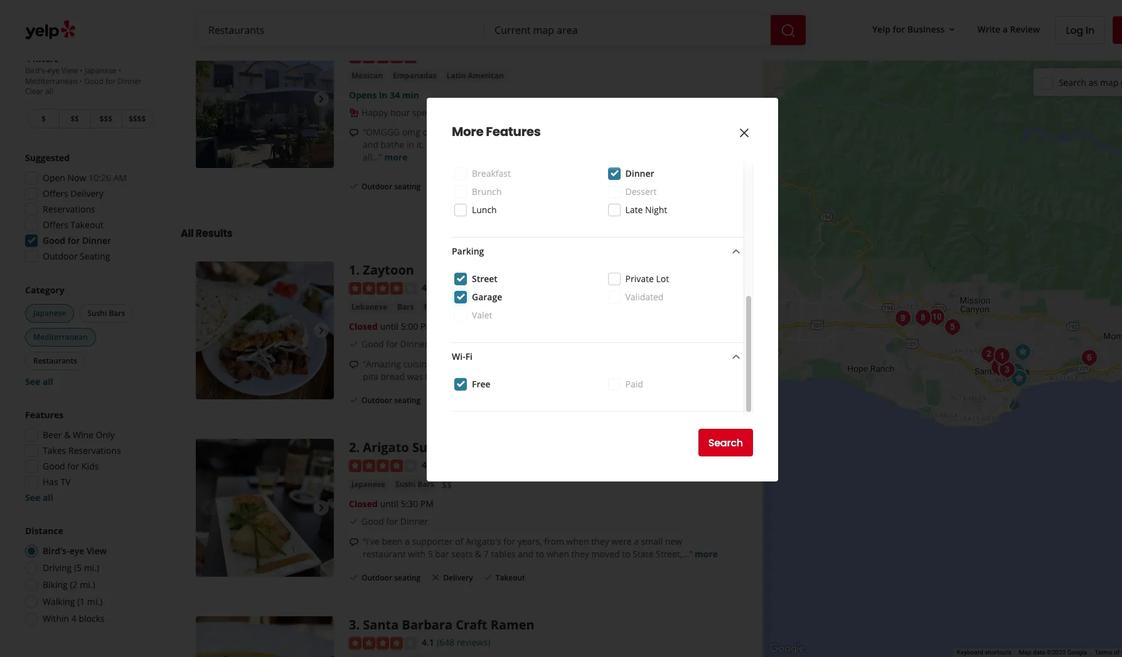 Task type: locate. For each thing, give the bounding box(es) containing it.
2 vertical spatial group
[[21, 409, 156, 505]]

4.2 star rating image down the arigato
[[349, 460, 417, 473]]

2 outdoor seating from the top
[[361, 395, 421, 406]]

were inside "omggg omg omg. i love this place so much. the chimichurri sauce i would by tubs of and bathe in it. their traditional flavors to their more bizarre vegan flavors were all…"
[[668, 139, 689, 151]]

2 closed from the top
[[349, 498, 378, 510]]

4.1 link
[[422, 636, 434, 650]]

16 checkmark v2 image
[[349, 182, 359, 192], [349, 517, 359, 527]]

2 vertical spatial all
[[43, 492, 53, 504]]

0 vertical spatial $$
[[70, 114, 79, 124]]

filters
[[32, 53, 59, 65]]

in inside "omggg omg omg. i love this place so much. the chimichurri sauce i would by tubs of and bathe in it. their traditional flavors to their more bizarre vegan flavors were all…"
[[407, 139, 414, 151]]

4.2 link left the (1.3k
[[422, 281, 434, 294]]

sushi for leftmost "sushi bars" button
[[87, 308, 107, 319]]

japanese inside group
[[33, 308, 66, 319]]

16 happy hour specials v2 image
[[349, 108, 359, 118]]

bizarre
[[581, 139, 609, 151]]

1 vertical spatial seating
[[394, 395, 421, 406]]

it.
[[417, 139, 424, 151]]

so left fresh!
[[652, 358, 662, 370]]

•
[[80, 65, 83, 76], [118, 65, 121, 76], [79, 76, 82, 87]]

good for dinner down closed until 5:00 pm
[[361, 338, 428, 350]]

for inside "i've been a supporter of arigato's for years, from when they were a small new restaurant with 5 bar seats & 7 tables and to when they moved to state street,…" more
[[504, 536, 515, 548]]

mediterranean button down the (1.3k
[[421, 301, 483, 314]]

offers takeout
[[43, 219, 104, 231]]

japanese button up closed until 5:30 pm
[[349, 479, 388, 491]]

flavors down place
[[494, 139, 522, 151]]

16 speech v2 image for 2
[[349, 538, 359, 548]]

option group
[[21, 525, 156, 629]]

0 vertical spatial sushi bars button
[[79, 304, 133, 323]]

2 flavors from the left
[[638, 139, 666, 151]]

dinner inside more features dialog
[[625, 168, 654, 179]]

next image
[[314, 323, 329, 338], [314, 501, 329, 516]]

0 horizontal spatial &
[[64, 429, 71, 441]]

bird's- inside option group
[[43, 545, 69, 557]]

1 horizontal spatial japanese
[[85, 65, 116, 76]]

4 down walking (1 mi.)
[[71, 613, 76, 625]]

validated
[[625, 291, 664, 303]]

search for search as map m
[[1059, 76, 1086, 88]]

see for features
[[25, 492, 40, 504]]

next image
[[314, 92, 329, 107]]

parking button
[[452, 244, 744, 260]]

previous image for 1
[[201, 323, 216, 338]]

takeout up seating
[[70, 219, 104, 231]]

slideshow element for 2
[[196, 439, 334, 578]]

good for dinner
[[43, 235, 111, 247], [361, 338, 428, 350], [361, 516, 428, 528]]

buena onda
[[349, 30, 426, 47]]

1 see all button from the top
[[25, 376, 53, 388]]

1 horizontal spatial was
[[557, 371, 573, 383]]

0 horizontal spatial were
[[611, 536, 632, 548]]

offers down offers delivery
[[43, 219, 68, 231]]

mi.) right (5
[[84, 562, 99, 574]]

meals served
[[452, 140, 508, 152]]

1 vertical spatial pm
[[420, 498, 434, 510]]

see all for category
[[25, 376, 53, 388]]

good for dinner up outdoor seating
[[43, 235, 111, 247]]

arigato sushi image
[[976, 342, 1001, 367], [196, 439, 334, 578]]

good down the offers takeout
[[43, 235, 65, 247]]

features inside dialog
[[486, 123, 541, 141]]

0 vertical spatial slideshow element
[[196, 30, 334, 168]]

0 vertical spatial good for dinner
[[43, 235, 111, 247]]

chimichurri
[[568, 126, 614, 138]]

closed until 5:30 pm
[[349, 498, 434, 510]]

parking
[[452, 245, 484, 257]]

to for much.
[[524, 139, 533, 151]]

1 vertical spatial japanese button
[[349, 479, 388, 491]]

sushi up 5:30
[[395, 479, 416, 490]]

night
[[645, 204, 667, 216]]

2 see from the top
[[25, 492, 40, 504]]

$$$
[[100, 114, 112, 124]]

santa barbara craft ramen image
[[994, 357, 1019, 383]]

latin
[[447, 70, 466, 81]]

dinner up seating
[[82, 235, 111, 247]]

good down takes
[[43, 461, 65, 473]]

1 horizontal spatial they
[[591, 536, 609, 548]]

a up state
[[634, 536, 639, 548]]

to
[[524, 139, 533, 151], [536, 548, 544, 560], [622, 548, 630, 560]]

dinner up dessert
[[625, 168, 654, 179]]

all results
[[181, 227, 233, 241]]

1 horizontal spatial of
[[707, 126, 715, 138]]

group
[[21, 152, 156, 267], [23, 284, 156, 388], [21, 409, 156, 505]]

2 horizontal spatial more link
[[695, 548, 718, 560]]

group containing features
[[21, 409, 156, 505]]

map
[[1019, 650, 1031, 656]]

onda
[[392, 30, 426, 47]]

None search field
[[198, 15, 808, 45]]

see for category
[[25, 376, 40, 388]]

0 vertical spatial were
[[668, 139, 689, 151]]

0 horizontal spatial search
[[708, 436, 743, 450]]

3 . from the top
[[356, 617, 360, 634]]

when right from
[[566, 536, 589, 548]]

0 vertical spatial mi.)
[[84, 562, 99, 574]]

cuisine
[[403, 358, 432, 370]]

1 pm from the top
[[420, 321, 434, 333]]

all for category
[[43, 376, 53, 388]]

of inside "i've been a supporter of arigato's for years, from when they were a small new restaurant with 5 bar seats & 7 tables and to when they moved to state street,…" more
[[455, 536, 463, 548]]

the inside "omggg omg omg. i love this place so much. the chimichurri sauce i would by tubs of and bathe in it. their traditional flavors to their more bizarre vegan flavors were all…"
[[550, 126, 565, 138]]

pm right 5:30
[[420, 498, 434, 510]]

view up the driving (5 mi.)
[[87, 545, 107, 557]]

0 vertical spatial more link
[[384, 151, 408, 163]]

0 horizontal spatial japanese
[[33, 308, 66, 319]]

4 inside option group
[[71, 613, 76, 625]]

sushi up sushi bars link
[[412, 439, 446, 456]]

2 vertical spatial takeout
[[496, 573, 525, 584]]

1 previous image from the top
[[201, 323, 216, 338]]

all down restaurants button
[[43, 376, 53, 388]]

private lot
[[625, 273, 669, 285]]

street,…"
[[656, 548, 692, 560]]

were inside "i've been a supporter of arigato's for years, from when they were a small new restaurant with 5 bar seats & 7 tables and to when they moved to state street,…" more
[[611, 536, 632, 548]]

seating
[[394, 182, 421, 192], [394, 395, 421, 406], [394, 573, 421, 584]]

0 vertical spatial in
[[379, 89, 388, 101]]

0 vertical spatial japanese button
[[25, 304, 74, 323]]

4 left filters
[[25, 53, 30, 65]]

2 . from the top
[[356, 439, 360, 456]]

lot
[[656, 273, 669, 285]]

1 vertical spatial arigato sushi image
[[196, 439, 334, 578]]

2 horizontal spatial a
[[1003, 23, 1008, 35]]

2 24 chevron down v2 image from the top
[[729, 350, 744, 365]]

the up chicken on the left of the page
[[509, 358, 524, 370]]

0 vertical spatial 4.2
[[422, 282, 434, 294]]

$$ right sushi bars link
[[442, 479, 452, 491]]

bars up 5:00
[[397, 302, 414, 312]]

1 vertical spatial .
[[356, 439, 360, 456]]

terms
[[1095, 650, 1112, 656]]

2 previous image from the top
[[201, 501, 216, 516]]

1 see from the top
[[25, 376, 40, 388]]

(575 reviews) link
[[437, 49, 490, 63]]

1 horizontal spatial the
[[550, 126, 565, 138]]

seating down bread
[[394, 395, 421, 406]]

mediterranean button
[[421, 301, 483, 314], [25, 328, 96, 347]]

1 vertical spatial the
[[480, 371, 494, 383]]

0 vertical spatial when
[[566, 536, 589, 548]]

seats
[[451, 548, 473, 560]]

they left moved
[[571, 548, 589, 560]]

more inside "omggg omg omg. i love this place so much. the chimichurri sauce i would by tubs of and bathe in it. their traditional flavors to their more bizarre vegan flavors were all…"
[[556, 139, 578, 151]]

the
[[550, 126, 565, 138], [509, 358, 524, 370]]

offers down open
[[43, 188, 68, 200]]

2 see all button from the top
[[25, 492, 53, 504]]

outdoor
[[361, 182, 392, 192], [43, 250, 78, 262], [361, 395, 392, 406], [361, 573, 392, 584]]

0 horizontal spatial i
[[446, 126, 448, 138]]

yelp
[[872, 23, 891, 35]]

am
[[113, 172, 127, 184]]

flavors
[[494, 139, 522, 151], [638, 139, 666, 151]]

so inside "amazing cuisine and quick service. the greek salad was delicious and so fresh! also the pita bread was fantastic and the chicken kabob was perfect."
[[652, 358, 662, 370]]

5
[[428, 548, 433, 560]]

the right also on the bottom of page
[[709, 358, 723, 370]]

0 horizontal spatial eye
[[47, 65, 60, 76]]

1 horizontal spatial &
[[475, 548, 481, 560]]

$$ button
[[59, 109, 90, 129]]

0 horizontal spatial mediterranean button
[[25, 328, 96, 347]]

1 next image from the top
[[314, 323, 329, 338]]

1 vertical spatial sushi
[[412, 439, 446, 456]]

until for zaytoon
[[380, 321, 398, 333]]

dinner down 5:00
[[400, 338, 428, 350]]

"amazing cuisine and quick service. the greek salad was delicious and so fresh! also the pita bread was fantastic and the chicken kabob was perfect."
[[363, 358, 723, 383]]

0 vertical spatial .
[[356, 262, 360, 279]]

bread
[[381, 371, 405, 383]]

0 horizontal spatial buena onda image
[[196, 30, 334, 168]]

fresh!
[[664, 358, 688, 370]]

good for kids
[[43, 461, 99, 473]]

was
[[578, 358, 594, 370], [407, 371, 423, 383], [557, 371, 573, 383]]

0 horizontal spatial they
[[571, 548, 589, 560]]

sushi down seating
[[87, 308, 107, 319]]

sachi ramen and robata bar image
[[986, 355, 1011, 380]]

1 i from the left
[[446, 126, 448, 138]]

1 until from the top
[[380, 321, 398, 333]]

reviews) inside (1.3k reviews) link
[[459, 282, 492, 294]]

0 vertical spatial see
[[25, 376, 40, 388]]

0 vertical spatial outdoor seating
[[361, 182, 421, 192]]

0 horizontal spatial in
[[379, 89, 388, 101]]

american
[[468, 70, 504, 81]]

bird's-eye view
[[43, 545, 107, 557]]

japanese up $$$ button
[[85, 65, 116, 76]]

when down from
[[547, 548, 569, 560]]

(575 reviews)
[[437, 51, 490, 62]]

the inside "amazing cuisine and quick service. the greek salad was delicious and so fresh! also the pita bread was fantastic and the chicken kabob was perfect."
[[509, 358, 524, 370]]

japanese
[[85, 65, 116, 76], [33, 308, 66, 319], [351, 479, 385, 490]]

16 checkmark v2 image for good for dinner
[[349, 517, 359, 527]]

1 horizontal spatial features
[[486, 123, 541, 141]]

2 vertical spatial more link
[[695, 548, 718, 560]]

2 16 checkmark v2 image from the top
[[349, 517, 359, 527]]

reviews) up latin american
[[457, 51, 490, 62]]

to inside "omggg omg omg. i love this place so much. the chimichurri sauce i would by tubs of and bathe in it. their traditional flavors to their more bizarre vegan flavors were all…"
[[524, 139, 533, 151]]

2 4.2 star rating image from the top
[[349, 460, 417, 473]]

16 checkmark v2 image down 7
[[483, 573, 493, 583]]

16 speech v2 image down the 16 happy hour specials v2 icon
[[349, 128, 359, 138]]

bird's- up driving
[[43, 545, 69, 557]]

view inside 4 filters bird's-eye view • japanese • mediterranean • good for dinner clear all
[[61, 65, 78, 76]]

16 speech v2 image left '"i've'
[[349, 538, 359, 548]]

1 vertical spatial in
[[407, 139, 414, 151]]

1 vertical spatial 4.2 link
[[422, 458, 434, 472]]

1 24 chevron down v2 image from the top
[[729, 244, 744, 259]]

0 horizontal spatial 4
[[25, 53, 30, 65]]

for up the $$$
[[105, 76, 116, 87]]

mi.) right the (2
[[80, 579, 95, 591]]

2 i from the left
[[642, 126, 645, 138]]

eye up (5
[[69, 545, 84, 557]]

view up $$ button
[[61, 65, 78, 76]]

& right beer
[[64, 429, 71, 441]]

and down the quick
[[462, 371, 478, 383]]

0 horizontal spatial flavors
[[494, 139, 522, 151]]

dinner up $$$$ at top
[[118, 76, 141, 87]]

japanese inside 4 filters bird's-eye view • japanese • mediterranean • good for dinner clear all
[[85, 65, 116, 76]]

& inside "i've been a supporter of arigato's for years, from when they were a small new restaurant with 5 bar seats & 7 tables and to when they moved to state street,…" more
[[475, 548, 481, 560]]

wi-fi
[[452, 351, 473, 363]]

1 horizontal spatial i
[[642, 126, 645, 138]]

min
[[402, 89, 419, 101]]

mediterranean button up restaurants
[[25, 328, 96, 347]]

1 vertical spatial closed
[[349, 498, 378, 510]]

mi.) right (1
[[87, 596, 102, 608]]

2 4.2 from the top
[[422, 460, 434, 471]]

and
[[363, 139, 378, 151], [434, 358, 450, 370], [634, 358, 650, 370], [462, 371, 478, 383], [518, 548, 534, 560]]

"i've
[[363, 536, 380, 548]]

was down salad
[[557, 371, 573, 383]]

reservations up kids
[[68, 445, 121, 457]]

in
[[379, 89, 388, 101], [407, 139, 414, 151]]

0 vertical spatial buena onda image
[[196, 30, 334, 168]]

2 16 speech v2 image from the top
[[349, 360, 359, 370]]

more right their
[[556, 139, 578, 151]]

they up moved
[[591, 536, 609, 548]]

1 vertical spatial group
[[23, 284, 156, 388]]

1 . from the top
[[356, 262, 360, 279]]

$$ down street
[[488, 302, 498, 314]]

offers for offers takeout
[[43, 219, 68, 231]]

mediterranean down the (1.3k
[[424, 302, 481, 312]]

(575
[[437, 51, 454, 62]]

of right tubs
[[707, 126, 715, 138]]

4.2 star rating image for 1st 4.2 link from the bottom
[[349, 460, 417, 473]]

16 speech v2 image
[[349, 128, 359, 138], [349, 360, 359, 370], [349, 538, 359, 548]]

for left kids
[[67, 461, 79, 473]]

3 16 speech v2 image from the top
[[349, 538, 359, 548]]

0 vertical spatial group
[[21, 152, 156, 267]]

2 vertical spatial sushi
[[395, 479, 416, 490]]

1 vertical spatial they
[[571, 548, 589, 560]]

santa
[[363, 617, 399, 634]]

reviews) inside (575 reviews) link
[[457, 51, 490, 62]]

previous image
[[201, 323, 216, 338], [201, 501, 216, 516]]

16 checkmark v2 image up 3
[[349, 573, 359, 583]]

2 until from the top
[[380, 498, 398, 510]]

0 vertical spatial seating
[[394, 182, 421, 192]]

offers
[[43, 188, 68, 200], [43, 219, 68, 231]]

reviews)
[[457, 51, 490, 62], [459, 282, 492, 294], [457, 637, 490, 649]]

0 vertical spatial view
[[61, 65, 78, 76]]

2 next image from the top
[[314, 501, 329, 516]]

i right sauce
[[642, 126, 645, 138]]

to down much.
[[524, 139, 533, 151]]

0 horizontal spatial bars
[[109, 308, 125, 319]]

much.
[[522, 126, 548, 138]]

1 vertical spatial next image
[[314, 501, 329, 516]]

start order link
[[645, 173, 723, 201]]

omg.
[[423, 126, 443, 138]]

outdoor seating
[[361, 182, 421, 192], [361, 395, 421, 406], [361, 573, 421, 584]]

more link down delicious
[[612, 371, 635, 383]]

2 slideshow element from the top
[[196, 262, 334, 400]]

4.2 star rating image
[[349, 282, 417, 295], [349, 460, 417, 473]]

0 vertical spatial sushi
[[87, 308, 107, 319]]

all down has on the bottom left of the page
[[43, 492, 53, 504]]

0 horizontal spatial the
[[480, 371, 494, 383]]

served
[[479, 140, 508, 152]]

zaytoon image
[[989, 344, 1014, 369]]

japanese link
[[349, 479, 388, 491]]

1 vertical spatial were
[[611, 536, 632, 548]]

1 horizontal spatial a
[[634, 536, 639, 548]]

was up perfect."
[[578, 358, 594, 370]]

eye down filters
[[47, 65, 60, 76]]

0 vertical spatial 16 speech v2 image
[[349, 128, 359, 138]]

more inside "i've been a supporter of arigato's for years, from when they were a small new restaurant with 5 bar seats & 7 tables and to when they moved to state street,…" more
[[695, 548, 718, 560]]

0 vertical spatial offers
[[43, 188, 68, 200]]

0 vertical spatial the
[[550, 126, 565, 138]]

2 vertical spatial japanese
[[351, 479, 385, 490]]

0 horizontal spatial was
[[407, 371, 423, 383]]

next image for 2 . arigato sushi
[[314, 501, 329, 516]]

1 horizontal spatial $$
[[442, 479, 452, 491]]

driving
[[43, 562, 72, 574]]

0 vertical spatial see all button
[[25, 376, 53, 388]]

sushi bars button down seating
[[79, 304, 133, 323]]

1 closed from the top
[[349, 321, 378, 333]]

1 vertical spatial see
[[25, 492, 40, 504]]

shortcuts
[[985, 650, 1011, 656]]

reservations
[[43, 203, 95, 215], [68, 445, 121, 457]]

and down years,
[[518, 548, 534, 560]]

all right 'clear'
[[45, 86, 53, 97]]

1 horizontal spatial flavors
[[638, 139, 666, 151]]

omg
[[402, 126, 420, 138]]

map region
[[664, 0, 1122, 658]]

2 pm from the top
[[420, 498, 434, 510]]

1 see all from the top
[[25, 376, 53, 388]]

hibachi steak house & sushi bar image
[[994, 357, 1019, 382]]

24 chevron down v2 image for parking
[[729, 244, 744, 259]]

small
[[641, 536, 663, 548]]

1 horizontal spatial 4
[[71, 613, 76, 625]]

1 horizontal spatial japanese button
[[349, 479, 388, 491]]

m
[[1121, 76, 1122, 88]]

5:30
[[401, 498, 418, 510]]

log in link
[[1055, 16, 1105, 44]]

4.8
[[422, 51, 434, 62]]

offers delivery
[[43, 188, 104, 200]]

0 vertical spatial they
[[591, 536, 609, 548]]

map
[[1100, 76, 1119, 88]]

1 vertical spatial the
[[509, 358, 524, 370]]

good for dinner inside group
[[43, 235, 111, 247]]

. left the arigato
[[356, 439, 360, 456]]

until left 5:00
[[380, 321, 398, 333]]

16 checkmark v2 image
[[483, 182, 493, 192], [349, 339, 359, 349], [349, 395, 359, 405], [349, 573, 359, 583], [483, 573, 493, 583]]

good
[[84, 76, 103, 87], [43, 235, 65, 247], [361, 338, 384, 350], [43, 461, 65, 473], [361, 516, 384, 528]]

i left love
[[446, 126, 448, 138]]

outdoor seating down bread
[[361, 395, 421, 406]]

all
[[181, 227, 194, 241]]

2 vertical spatial outdoor seating
[[361, 573, 421, 584]]

4.2 star rating image down 1 . zaytoon
[[349, 282, 417, 295]]

1 vertical spatial sushi bars button
[[393, 479, 437, 491]]

reservations up the offers takeout
[[43, 203, 95, 215]]

4.1 star rating image
[[349, 638, 417, 650]]

1 vertical spatial of
[[455, 536, 463, 548]]

0 horizontal spatial $$
[[70, 114, 79, 124]]

1 vertical spatial so
[[652, 358, 662, 370]]

good for dinner down closed until 5:30 pm
[[361, 516, 428, 528]]

log
[[1066, 23, 1083, 37]]

more link for zaytoon
[[612, 371, 635, 383]]

japanese down the category
[[33, 308, 66, 319]]

3 seating from the top
[[394, 573, 421, 584]]

see all button
[[25, 376, 53, 388], [25, 492, 53, 504]]

1 16 checkmark v2 image from the top
[[349, 182, 359, 192]]

clear
[[25, 86, 43, 97]]

1 horizontal spatial bars
[[397, 302, 414, 312]]

1 4.2 star rating image from the top
[[349, 282, 417, 295]]

of left u
[[1114, 650, 1120, 656]]

i
[[446, 126, 448, 138], [642, 126, 645, 138]]

1 offers from the top
[[43, 188, 68, 200]]

0 vertical spatial mediterranean
[[25, 76, 78, 87]]

eye inside option group
[[69, 545, 84, 557]]

1 vertical spatial eye
[[69, 545, 84, 557]]

buena onda image
[[196, 30, 334, 168], [1010, 340, 1035, 365]]

option group containing distance
[[21, 525, 156, 629]]

24 chevron down v2 image inside wi-fi dropdown button
[[729, 350, 744, 365]]

new
[[665, 536, 682, 548]]

1 vertical spatial 4.2 star rating image
[[349, 460, 417, 473]]

sun sushi image
[[910, 305, 935, 330]]

. left zaytoon on the left top
[[356, 262, 360, 279]]

2 horizontal spatial japanese
[[351, 479, 385, 490]]

sushi bars up 5:30
[[395, 479, 434, 490]]

3 slideshow element from the top
[[196, 439, 334, 578]]

more down delicious
[[612, 371, 635, 383]]

mediterranean up restaurants
[[33, 332, 88, 343]]

1 vertical spatial 4
[[71, 613, 76, 625]]

of up seats
[[455, 536, 463, 548]]

16 close v2 image
[[431, 573, 441, 583]]

more down bathe
[[384, 151, 408, 163]]

bars for leftmost "sushi bars" button
[[109, 308, 125, 319]]

slideshow element
[[196, 30, 334, 168], [196, 262, 334, 400], [196, 439, 334, 578]]

2 see all from the top
[[25, 492, 53, 504]]

. for 2
[[356, 439, 360, 456]]

16 checkmark v2 image down lebanese button
[[349, 339, 359, 349]]

kyoto image
[[924, 305, 949, 330]]

0 horizontal spatial more link
[[384, 151, 408, 163]]

1 vertical spatial &
[[475, 548, 481, 560]]

0 horizontal spatial of
[[455, 536, 463, 548]]

1 vertical spatial mediterranean button
[[25, 328, 96, 347]]

more link down bathe
[[384, 151, 408, 163]]

1 vertical spatial search
[[708, 436, 743, 450]]

bars up 5:30
[[417, 479, 434, 490]]

reviews) down craft in the bottom of the page
[[457, 637, 490, 649]]

see down restaurants button
[[25, 376, 40, 388]]

to left state
[[622, 548, 630, 560]]

$$ left $$$ button
[[70, 114, 79, 124]]

wi-fi button
[[452, 350, 744, 366]]

24 chevron down v2 image inside parking dropdown button
[[729, 244, 744, 259]]

and inside "omggg omg omg. i love this place so much. the chimichurri sauce i would by tubs of and bathe in it. their traditional flavors to their more bizarre vegan flavors were all…"
[[363, 139, 378, 151]]

love
[[450, 126, 467, 138]]

reviews) inside (648 reviews) link
[[457, 637, 490, 649]]

2 offers from the top
[[43, 219, 68, 231]]

the up their
[[550, 126, 565, 138]]

search inside button
[[708, 436, 743, 450]]

been
[[382, 536, 402, 548]]

0 vertical spatial search
[[1059, 76, 1086, 88]]

was down cuisine
[[407, 371, 423, 383]]

1 vertical spatial features
[[25, 409, 64, 421]]

24 chevron down v2 image
[[729, 244, 744, 259], [729, 350, 744, 365]]

0 vertical spatial 4.2 link
[[422, 281, 434, 294]]

1 vertical spatial previous image
[[201, 501, 216, 516]]

bird's- down filters
[[25, 65, 47, 76]]

0 vertical spatial of
[[707, 126, 715, 138]]

sushi bars button up 5:30
[[393, 479, 437, 491]]

4.2 up sushi bars link
[[422, 460, 434, 471]]

pm right 5:00
[[420, 321, 434, 333]]



Task type: vqa. For each thing, say whether or not it's contained in the screenshot.
Home Services
no



Task type: describe. For each thing, give the bounding box(es) containing it.
quick
[[452, 358, 474, 370]]

closed for zaytoon
[[349, 321, 378, 333]]

sushi bars link
[[393, 479, 437, 491]]

(1.3k reviews)
[[437, 282, 492, 294]]

2 horizontal spatial to
[[622, 548, 630, 560]]

dinner inside 4 filters bird's-eye view • japanese • mediterranean • good for dinner clear all
[[118, 76, 141, 87]]

group containing category
[[23, 284, 156, 388]]

mexican link
[[349, 70, 386, 82]]

google image
[[766, 641, 808, 658]]

1 seating from the top
[[394, 182, 421, 192]]

2 4.2 link from the top
[[422, 458, 434, 472]]

1 16 speech v2 image from the top
[[349, 128, 359, 138]]

arigato sushi link
[[363, 439, 446, 456]]

beer
[[43, 429, 62, 441]]

good up '"i've'
[[361, 516, 384, 528]]

delivery right 16 close v2 icon
[[443, 573, 473, 584]]

1 horizontal spatial sushi bars button
[[393, 479, 437, 491]]

in
[[1086, 23, 1095, 37]]

years,
[[518, 536, 542, 548]]

opens in 34 min
[[349, 89, 419, 101]]

previous image
[[201, 92, 216, 107]]

yelp for business button
[[867, 18, 962, 41]]

pm for zaytoon
[[420, 321, 434, 333]]

valet
[[472, 309, 492, 321]]

outdoor down all…"
[[361, 182, 392, 192]]

their
[[535, 139, 554, 151]]

opens
[[349, 89, 377, 101]]

zaytoon image
[[196, 262, 334, 400]]

4.1
[[422, 637, 434, 649]]

meals
[[452, 140, 477, 152]]

more link for arigato sushi
[[695, 548, 718, 560]]

has tv
[[43, 476, 71, 488]]

within 4 blocks
[[43, 613, 105, 625]]

outdoor down restaurant
[[361, 573, 392, 584]]

4.8 star rating image
[[349, 51, 417, 63]]

delivery up lunch
[[443, 182, 473, 192]]

empanadas link
[[391, 70, 439, 82]]

see all button for category
[[25, 376, 53, 388]]

outdoor down pita
[[361, 395, 392, 406]]

4 inside 4 filters bird's-eye view • japanese • mediterranean • good for dinner clear all
[[25, 53, 30, 65]]

from
[[544, 536, 564, 548]]

. for 1
[[356, 262, 360, 279]]

good up "amazing
[[361, 338, 384, 350]]

delivery down open now 10:26 am
[[70, 188, 104, 200]]

garage
[[472, 291, 502, 303]]

16 speech v2 image for 1
[[349, 360, 359, 370]]

restaurants
[[33, 356, 77, 367]]

and up paid
[[634, 358, 650, 370]]

1 horizontal spatial buena onda image
[[1010, 340, 1035, 365]]

happy
[[361, 107, 388, 119]]

1 vertical spatial takeout
[[70, 219, 104, 231]]

private
[[625, 273, 654, 285]]

1 vertical spatial when
[[547, 548, 569, 560]]

24 chevron down v2 image for wi-fi
[[729, 350, 744, 365]]

1 outdoor seating from the top
[[361, 182, 421, 192]]

$$$ button
[[90, 109, 121, 129]]

start
[[657, 180, 681, 194]]

previous image for 2
[[201, 501, 216, 516]]

0 vertical spatial mediterranean button
[[421, 301, 483, 314]]

bluewater grill - santa barbara image
[[1006, 366, 1031, 391]]

1 vertical spatial reservations
[[68, 445, 121, 457]]

eye inside 4 filters bird's-eye view • japanese • mediterranean • good for dinner clear all
[[47, 65, 60, 76]]

7
[[484, 548, 489, 560]]

dinner down 5:30
[[400, 516, 428, 528]]

1 4.2 from the top
[[422, 282, 434, 294]]

1 horizontal spatial sushi bars
[[395, 479, 434, 490]]

latin american
[[447, 70, 504, 81]]

$$ for 1 . zaytoon
[[488, 302, 498, 314]]

mi.) for driving (5 mi.)
[[84, 562, 99, 574]]

mi.) for walking (1 mi.)
[[87, 596, 102, 608]]

group containing suggested
[[21, 152, 156, 267]]

see all button for features
[[25, 492, 53, 504]]

"omggg
[[363, 126, 400, 138]]

and inside "i've been a supporter of arigato's for years, from when they were a small new restaurant with 5 bar seats & 7 tables and to when they moved to state street,…" more
[[518, 548, 534, 560]]

pm for arigato
[[420, 498, 434, 510]]

edomasa image
[[940, 315, 965, 340]]

34
[[390, 89, 400, 101]]

search image
[[781, 23, 796, 38]]

only
[[96, 429, 115, 441]]

"amazing
[[363, 358, 401, 370]]

3 outdoor seating from the top
[[361, 573, 421, 584]]

clear all link
[[25, 86, 53, 97]]

data
[[1033, 650, 1045, 656]]

to for from
[[536, 548, 544, 560]]

close image
[[737, 125, 752, 140]]

(2
[[70, 579, 78, 591]]

3 . santa barbara craft ramen
[[349, 617, 534, 634]]

0 horizontal spatial arigato sushi image
[[196, 439, 334, 578]]

log in
[[1066, 23, 1095, 37]]

greek
[[527, 358, 551, 370]]

restaurants button
[[25, 352, 85, 371]]

4 filters bird's-eye view • japanese • mediterranean • good for dinner clear all
[[25, 53, 141, 97]]

japanese for the top 'japanese' button
[[33, 308, 66, 319]]

walking
[[43, 596, 75, 608]]

yelp for business
[[872, 23, 945, 35]]

good for dinner for 2
[[361, 516, 428, 528]]

and up fantastic
[[434, 358, 450, 370]]

16 checkmark v2 image up 2
[[349, 395, 359, 405]]

0 horizontal spatial sushi bars button
[[79, 304, 133, 323]]

luna grill - santa barbara image
[[890, 306, 915, 331]]

mexican
[[351, 70, 383, 81]]

so inside "omggg omg omg. i love this place so much. the chimichurri sauce i would by tubs of and bathe in it. their traditional flavors to their more bizarre vegan flavors were all…"
[[510, 126, 520, 138]]

2 horizontal spatial was
[[578, 358, 594, 370]]

service.
[[476, 358, 507, 370]]

dessert
[[625, 186, 657, 198]]

offers for offers delivery
[[43, 188, 68, 200]]

bar
[[435, 548, 449, 560]]

bars for the rightmost "sushi bars" button
[[417, 479, 434, 490]]

2
[[349, 439, 356, 456]]

breakfast
[[472, 168, 511, 179]]

closed for arigato sushi
[[349, 498, 378, 510]]

buena onda link
[[349, 30, 426, 47]]

2 vertical spatial of
[[1114, 650, 1120, 656]]

16 checkmark v2 image for outdoor seating
[[349, 182, 359, 192]]

driving (5 mi.)
[[43, 562, 99, 574]]

with
[[408, 548, 426, 560]]

for inside button
[[893, 23, 905, 35]]

place
[[487, 126, 508, 138]]

1 vertical spatial mediterranean
[[424, 302, 481, 312]]

arigato
[[363, 439, 409, 456]]

view inside option group
[[87, 545, 107, 557]]

(1
[[77, 596, 85, 608]]

©2023
[[1047, 650, 1066, 656]]

moved
[[592, 548, 620, 560]]

(648
[[437, 637, 454, 649]]

all inside 4 filters bird's-eye view • japanese • mediterranean • good for dinner clear all
[[45, 86, 53, 97]]

good for dinner for 1
[[361, 338, 428, 350]]

empanadas
[[393, 70, 437, 81]]

within
[[43, 613, 69, 625]]

good inside 4 filters bird's-eye view • japanese • mediterranean • good for dinner clear all
[[84, 76, 103, 87]]

for inside 4 filters bird's-eye view • japanese • mediterranean • good for dinner clear all
[[105, 76, 116, 87]]

reviews) for (575 reviews)
[[457, 51, 490, 62]]

slideshow element for 1
[[196, 262, 334, 400]]

paid
[[625, 378, 643, 390]]

pita
[[363, 371, 378, 383]]

$
[[41, 114, 46, 124]]

see all for features
[[25, 492, 53, 504]]

for down the offers takeout
[[68, 235, 80, 247]]

0 horizontal spatial features
[[25, 409, 64, 421]]

mediterranean inside 4 filters bird's-eye view • japanese • mediterranean • good for dinner clear all
[[25, 76, 78, 87]]

0 vertical spatial takeout
[[496, 182, 525, 192]]

salad
[[553, 358, 576, 370]]

free
[[472, 378, 491, 390]]

more features dialog
[[0, 0, 1122, 658]]

map data ©2023 google
[[1019, 650, 1087, 656]]

search for search
[[708, 436, 743, 450]]

open now 10:26 am
[[43, 172, 127, 184]]

for down closed until 5:00 pm
[[386, 338, 398, 350]]

2 seating from the top
[[394, 395, 421, 406]]

google
[[1067, 650, 1087, 656]]

16 chevron down v2 image
[[947, 24, 957, 34]]

0 vertical spatial arigato sushi image
[[976, 342, 1001, 367]]

1 horizontal spatial the
[[709, 358, 723, 370]]

1 4.2 link from the top
[[422, 281, 434, 294]]

of inside "omggg omg omg. i love this place so much. the chimichurri sauce i would by tubs of and bathe in it. their traditional flavors to their more bizarre vegan flavors were all…"
[[707, 126, 715, 138]]

outdoor down the offers takeout
[[43, 250, 78, 262]]

tables
[[491, 548, 516, 560]]

late night
[[625, 204, 667, 216]]

$$$$ button
[[121, 109, 153, 129]]

japanese for right 'japanese' button
[[351, 479, 385, 490]]

reviews) for (1.3k reviews)
[[459, 282, 492, 294]]

$$ for 2 . arigato sushi
[[442, 479, 452, 491]]

mi.) for biking (2 mi.)
[[80, 579, 95, 591]]

(5
[[74, 562, 82, 574]]

1 flavors from the left
[[494, 139, 522, 151]]

traditional
[[450, 139, 492, 151]]

search as map m
[[1059, 76, 1122, 88]]

(1.3k reviews) link
[[437, 281, 492, 294]]

1 . zaytoon
[[349, 262, 414, 279]]

for down closed until 5:30 pm
[[386, 516, 398, 528]]

perfect."
[[575, 371, 610, 383]]

sushi for the rightmost "sushi bars" button
[[395, 479, 416, 490]]

bird's- inside 4 filters bird's-eye view • japanese • mediterranean • good for dinner clear all
[[25, 65, 47, 76]]

16 checkmark v2 image down breakfast
[[483, 182, 493, 192]]

business
[[907, 23, 945, 35]]

we want the funk image
[[1004, 359, 1029, 384]]

latin american button
[[444, 70, 507, 82]]

"i've been a supporter of arigato's for years, from when they were a small new restaurant with 5 bar seats & 7 tables and to when they moved to state street,…" more
[[363, 536, 718, 560]]

sakana sushi bar & japanese image
[[1077, 345, 1102, 371]]

0 horizontal spatial a
[[405, 536, 410, 548]]

(648 reviews) link
[[437, 636, 490, 650]]

0 vertical spatial sushi bars
[[87, 308, 125, 319]]

specials
[[412, 107, 445, 119]]

write a review link
[[972, 18, 1045, 41]]

2 vertical spatial mediterranean
[[33, 332, 88, 343]]

4.2 star rating image for second 4.2 link from the bottom of the page
[[349, 282, 417, 295]]

kids
[[81, 461, 99, 473]]

bars inside button
[[397, 302, 414, 312]]

until for arigato
[[380, 498, 398, 510]]

0 vertical spatial reservations
[[43, 203, 95, 215]]

$$ inside button
[[70, 114, 79, 124]]

suggested
[[25, 152, 70, 164]]

all for features
[[43, 492, 53, 504]]

next image for 1 . zaytoon
[[314, 323, 329, 338]]

1 slideshow element from the top
[[196, 30, 334, 168]]



